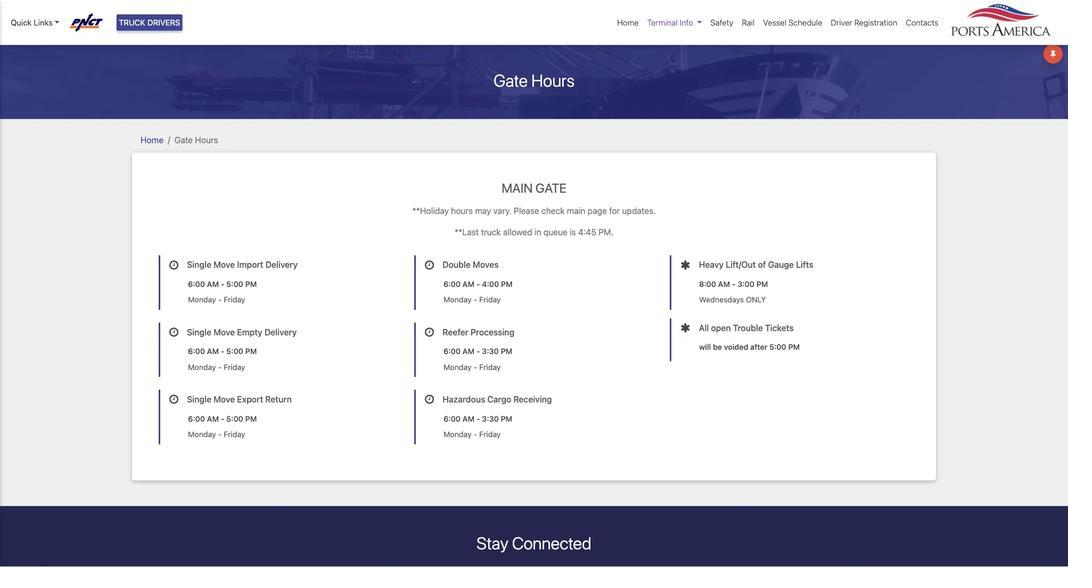 Task type: describe. For each thing, give the bounding box(es) containing it.
driver registration link
[[827, 12, 902, 33]]

6:00 for single move export return
[[188, 414, 205, 423]]

rail link
[[738, 12, 759, 33]]

am for double moves
[[463, 279, 475, 288]]

vary.
[[494, 206, 512, 216]]

drivers
[[147, 18, 180, 27]]

hazardous
[[443, 394, 485, 404]]

quick links link
[[11, 16, 60, 28]]

0 vertical spatial hours
[[532, 70, 575, 90]]

check
[[542, 206, 565, 216]]

single move import delivery
[[187, 260, 298, 270]]

am for reefer processing
[[463, 347, 475, 356]]

driver registration
[[831, 18, 898, 27]]

monday - friday for hazardous cargo receiving
[[444, 430, 501, 439]]

1 horizontal spatial gate
[[494, 70, 528, 90]]

please
[[514, 206, 539, 216]]

will be voided after 5:00 pm
[[699, 342, 800, 352]]

driver
[[831, 18, 853, 27]]

am for hazardous cargo receiving
[[463, 414, 475, 423]]

delivery for single move empty delivery
[[265, 327, 297, 337]]

2 horizontal spatial gate
[[536, 180, 567, 195]]

is
[[570, 227, 576, 237]]

pm down tickets
[[789, 342, 800, 352]]

allowed
[[503, 227, 532, 237]]

4:00
[[482, 279, 499, 288]]

hazardous cargo receiving
[[443, 394, 552, 404]]

safety link
[[706, 12, 738, 33]]

3:30 for processing
[[482, 347, 499, 356]]

vessel
[[763, 18, 787, 27]]

lifts
[[796, 260, 814, 270]]

6:00 am - 5:00 pm for empty
[[188, 347, 257, 356]]

page
[[588, 206, 607, 216]]

6:00 am - 5:00 pm for export
[[188, 414, 257, 423]]

pm for hazardous cargo receiving
[[501, 414, 513, 423]]

monday - friday for reefer processing
[[444, 362, 501, 372]]

am for heavy lift/out of gauge lifts
[[718, 279, 730, 288]]

delivery for single move import delivery
[[266, 260, 298, 270]]

double moves
[[443, 260, 499, 270]]

registration
[[855, 18, 898, 27]]

1 vertical spatial gate hours
[[175, 135, 218, 145]]

connected
[[512, 533, 592, 553]]

be
[[713, 342, 722, 352]]

processing
[[471, 327, 515, 337]]

6:00 am - 4:00 pm
[[444, 279, 513, 288]]

voided
[[724, 342, 749, 352]]

am for single move empty delivery
[[207, 347, 219, 356]]

6:00 am - 5:00 pm for import
[[188, 279, 257, 288]]

of
[[758, 260, 766, 270]]

will
[[699, 342, 711, 352]]

monday for single move export return
[[188, 430, 216, 439]]

open
[[711, 323, 731, 333]]

6:00 for hazardous cargo receiving
[[444, 414, 461, 423]]

8:00
[[699, 279, 716, 288]]

**holiday
[[412, 206, 449, 216]]

all
[[699, 323, 709, 333]]

6:00 for single move import delivery
[[188, 279, 205, 288]]

gauge
[[768, 260, 794, 270]]

3:00
[[738, 279, 755, 288]]

heavy
[[699, 260, 724, 270]]

pm for heavy lift/out of gauge lifts
[[757, 279, 768, 288]]

pm for single move import delivery
[[245, 279, 257, 288]]

5:00 right after
[[770, 342, 787, 352]]

friday for hazardous cargo receiving
[[479, 430, 501, 439]]

friday for single move export return
[[224, 430, 245, 439]]

receiving
[[514, 394, 552, 404]]

**last
[[455, 227, 479, 237]]

may
[[475, 206, 491, 216]]

return
[[265, 394, 292, 404]]

monday for single move import delivery
[[188, 295, 216, 304]]

monday for reefer processing
[[444, 362, 472, 372]]

0 horizontal spatial home
[[141, 135, 164, 145]]

info
[[680, 18, 693, 27]]

single for single move import delivery
[[187, 260, 211, 270]]

stay connected
[[477, 533, 592, 553]]

double
[[443, 260, 471, 270]]

queue
[[544, 227, 568, 237]]

truck
[[119, 18, 145, 27]]

reefer
[[443, 327, 469, 337]]

monday - friday for single move import delivery
[[188, 295, 245, 304]]



Task type: vqa. For each thing, say whether or not it's contained in the screenshot.
WE
no



Task type: locate. For each thing, give the bounding box(es) containing it.
home inside home 'link'
[[617, 18, 639, 27]]

pm down processing
[[501, 347, 513, 356]]

truck drivers link
[[117, 14, 182, 31]]

1 vertical spatial hours
[[195, 135, 218, 145]]

am for single move export return
[[207, 414, 219, 423]]

pm
[[245, 279, 257, 288], [501, 279, 513, 288], [757, 279, 768, 288], [789, 342, 800, 352], [245, 347, 257, 356], [501, 347, 513, 356], [245, 414, 257, 423], [501, 414, 513, 423]]

single for single move empty delivery
[[187, 327, 211, 337]]

1 vertical spatial 6:00 am - 3:30 pm
[[444, 414, 513, 423]]

monday
[[188, 295, 216, 304], [444, 295, 472, 304], [188, 362, 216, 372], [444, 362, 472, 372], [188, 430, 216, 439], [444, 430, 472, 439]]

monday for double moves
[[444, 295, 472, 304]]

1 move from the top
[[214, 260, 235, 270]]

monday - friday for double moves
[[444, 295, 501, 304]]

1 vertical spatial 6:00 am - 5:00 pm
[[188, 347, 257, 356]]

move for import
[[214, 260, 235, 270]]

in
[[535, 227, 541, 237]]

contacts link
[[902, 12, 943, 33]]

2 move from the top
[[214, 327, 235, 337]]

wednesdays
[[699, 295, 744, 304]]

single move export return
[[187, 394, 292, 404]]

am
[[207, 279, 219, 288], [463, 279, 475, 288], [718, 279, 730, 288], [207, 347, 219, 356], [463, 347, 475, 356], [207, 414, 219, 423], [463, 414, 475, 423]]

reefer processing
[[443, 327, 515, 337]]

move for export
[[214, 394, 235, 404]]

trouble
[[733, 323, 763, 333]]

6:00 am - 3:30 pm for processing
[[444, 347, 513, 356]]

3:30 for cargo
[[482, 414, 499, 423]]

5:00 for single move empty delivery
[[226, 347, 243, 356]]

quick
[[11, 18, 32, 27]]

6:00 am - 5:00 pm down single move empty delivery
[[188, 347, 257, 356]]

monday up single move empty delivery
[[188, 295, 216, 304]]

links
[[34, 18, 53, 27]]

5:00
[[226, 279, 243, 288], [770, 342, 787, 352], [226, 347, 243, 356], [226, 414, 243, 423]]

2 6:00 am - 3:30 pm from the top
[[444, 414, 513, 423]]

1 vertical spatial single
[[187, 327, 211, 337]]

0 vertical spatial home
[[617, 18, 639, 27]]

main
[[567, 206, 586, 216]]

3:30 down processing
[[482, 347, 499, 356]]

for
[[609, 206, 620, 216]]

move left export
[[214, 394, 235, 404]]

1 vertical spatial gate
[[175, 135, 193, 145]]

friday down hazardous cargo receiving
[[479, 430, 501, 439]]

3:30
[[482, 347, 499, 356], [482, 414, 499, 423]]

am up wednesdays
[[718, 279, 730, 288]]

6:00 am - 5:00 pm down the single move export return
[[188, 414, 257, 423]]

single
[[187, 260, 211, 270], [187, 327, 211, 337], [187, 394, 211, 404]]

am down double moves
[[463, 279, 475, 288]]

monday up hazardous
[[444, 362, 472, 372]]

truck
[[481, 227, 501, 237]]

monday - friday down the single move export return
[[188, 430, 245, 439]]

6:00 down single move import delivery
[[188, 279, 205, 288]]

1 vertical spatial home link
[[141, 135, 164, 145]]

pm for reefer processing
[[501, 347, 513, 356]]

friday up the single move export return
[[224, 362, 245, 372]]

import
[[237, 260, 263, 270]]

6:00 am - 3:30 pm for cargo
[[444, 414, 513, 423]]

truck drivers
[[119, 18, 180, 27]]

lift/out
[[726, 260, 756, 270]]

monday for hazardous cargo receiving
[[444, 430, 472, 439]]

0 horizontal spatial home link
[[141, 135, 164, 145]]

single left the import
[[187, 260, 211, 270]]

heavy lift/out of gauge lifts
[[699, 260, 814, 270]]

1 3:30 from the top
[[482, 347, 499, 356]]

0 vertical spatial move
[[214, 260, 235, 270]]

pm for double moves
[[501, 279, 513, 288]]

0 vertical spatial 3:30
[[482, 347, 499, 356]]

0 vertical spatial gate hours
[[494, 70, 575, 90]]

6:00 down the 'double'
[[444, 279, 461, 288]]

rail
[[742, 18, 755, 27]]

2 6:00 am - 5:00 pm from the top
[[188, 347, 257, 356]]

am down the single move export return
[[207, 414, 219, 423]]

empty
[[237, 327, 262, 337]]

single move empty delivery
[[187, 327, 297, 337]]

6:00 am - 3:30 pm down hazardous
[[444, 414, 513, 423]]

pm down export
[[245, 414, 257, 423]]

schedule
[[789, 18, 823, 27]]

**last truck allowed in queue is 4:45 pm.
[[455, 227, 614, 237]]

monday - friday up the single move export return
[[188, 362, 245, 372]]

am down single move import delivery
[[207, 279, 219, 288]]

1 horizontal spatial home link
[[613, 12, 643, 33]]

after
[[751, 342, 768, 352]]

tickets
[[765, 323, 794, 333]]

moves
[[473, 260, 499, 270]]

3 6:00 am - 5:00 pm from the top
[[188, 414, 257, 423]]

1 horizontal spatial home
[[617, 18, 639, 27]]

delivery right the import
[[266, 260, 298, 270]]

5:00 for single move import delivery
[[226, 279, 243, 288]]

1 6:00 am - 5:00 pm from the top
[[188, 279, 257, 288]]

6:00
[[188, 279, 205, 288], [444, 279, 461, 288], [188, 347, 205, 356], [444, 347, 461, 356], [188, 414, 205, 423], [444, 414, 461, 423]]

pm for single move empty delivery
[[245, 347, 257, 356]]

friday
[[224, 295, 245, 304], [479, 295, 501, 304], [224, 362, 245, 372], [479, 362, 501, 372], [224, 430, 245, 439], [479, 430, 501, 439]]

1 vertical spatial move
[[214, 327, 235, 337]]

monday - friday up single move empty delivery
[[188, 295, 245, 304]]

main gate
[[502, 180, 567, 195]]

pm down "empty"
[[245, 347, 257, 356]]

pm down cargo
[[501, 414, 513, 423]]

friday for reefer processing
[[479, 362, 501, 372]]

cargo
[[488, 394, 512, 404]]

2 vertical spatial move
[[214, 394, 235, 404]]

friday up single move empty delivery
[[224, 295, 245, 304]]

3:30 down hazardous cargo receiving
[[482, 414, 499, 423]]

am down single move empty delivery
[[207, 347, 219, 356]]

monday down 6:00 am - 4:00 pm
[[444, 295, 472, 304]]

0 vertical spatial delivery
[[266, 260, 298, 270]]

main
[[502, 180, 533, 195]]

1 vertical spatial 3:30
[[482, 414, 499, 423]]

5:00 down single move empty delivery
[[226, 347, 243, 356]]

contacts
[[906, 18, 939, 27]]

8:00 am - 3:00 pm
[[699, 279, 768, 288]]

vessel schedule
[[763, 18, 823, 27]]

monday - friday
[[188, 295, 245, 304], [444, 295, 501, 304], [188, 362, 245, 372], [444, 362, 501, 372], [188, 430, 245, 439], [444, 430, 501, 439]]

am for single move import delivery
[[207, 279, 219, 288]]

1 vertical spatial delivery
[[265, 327, 297, 337]]

pm right 4:00
[[501, 279, 513, 288]]

friday for double moves
[[479, 295, 501, 304]]

2 vertical spatial single
[[187, 394, 211, 404]]

2 vertical spatial gate
[[536, 180, 567, 195]]

am down the reefer processing at left
[[463, 347, 475, 356]]

0 vertical spatial home link
[[613, 12, 643, 33]]

pm.
[[599, 227, 614, 237]]

6:00 am - 3:30 pm
[[444, 347, 513, 356], [444, 414, 513, 423]]

terminal
[[647, 18, 678, 27]]

friday down 4:00
[[479, 295, 501, 304]]

3 move from the top
[[214, 394, 235, 404]]

friday for single move import delivery
[[224, 295, 245, 304]]

move left the import
[[214, 260, 235, 270]]

1 horizontal spatial gate hours
[[494, 70, 575, 90]]

gate hours
[[494, 70, 575, 90], [175, 135, 218, 145]]

am down hazardous
[[463, 414, 475, 423]]

terminal info
[[647, 18, 693, 27]]

monday - friday down 6:00 am - 4:00 pm
[[444, 295, 501, 304]]

3 single from the top
[[187, 394, 211, 404]]

export
[[237, 394, 263, 404]]

monday - friday down hazardous
[[444, 430, 501, 439]]

all open trouble tickets
[[699, 323, 794, 333]]

hours
[[451, 206, 473, 216]]

6:00 down single move empty delivery
[[188, 347, 205, 356]]

6:00 down hazardous
[[444, 414, 461, 423]]

6:00 am - 5:00 pm
[[188, 279, 257, 288], [188, 347, 257, 356], [188, 414, 257, 423]]

quick links
[[11, 18, 53, 27]]

5:00 down the single move export return
[[226, 414, 243, 423]]

single left export
[[187, 394, 211, 404]]

0 vertical spatial 6:00 am - 3:30 pm
[[444, 347, 513, 356]]

friday for single move empty delivery
[[224, 362, 245, 372]]

gate
[[494, 70, 528, 90], [175, 135, 193, 145], [536, 180, 567, 195]]

wednesdays only
[[699, 295, 766, 304]]

terminal info link
[[643, 12, 706, 33]]

single left "empty"
[[187, 327, 211, 337]]

**holiday hours may vary. please check main page for updates.
[[412, 206, 656, 216]]

1 6:00 am - 3:30 pm from the top
[[444, 347, 513, 356]]

monday for single move empty delivery
[[188, 362, 216, 372]]

0 horizontal spatial hours
[[195, 135, 218, 145]]

delivery
[[266, 260, 298, 270], [265, 327, 297, 337]]

home link
[[613, 12, 643, 33], [141, 135, 164, 145]]

0 horizontal spatial gate hours
[[175, 135, 218, 145]]

monday down the single move export return
[[188, 430, 216, 439]]

pm down the import
[[245, 279, 257, 288]]

delivery right "empty"
[[265, 327, 297, 337]]

stay
[[477, 533, 509, 553]]

hours
[[532, 70, 575, 90], [195, 135, 218, 145]]

move for empty
[[214, 327, 235, 337]]

0 vertical spatial single
[[187, 260, 211, 270]]

monday up the single move export return
[[188, 362, 216, 372]]

monday - friday for single move empty delivery
[[188, 362, 245, 372]]

friday down the single move export return
[[224, 430, 245, 439]]

1 vertical spatial home
[[141, 135, 164, 145]]

friday up hazardous cargo receiving
[[479, 362, 501, 372]]

6:00 down reefer
[[444, 347, 461, 356]]

monday - friday up hazardous
[[444, 362, 501, 372]]

vessel schedule link
[[759, 12, 827, 33]]

0 horizontal spatial gate
[[175, 135, 193, 145]]

6:00 am - 3:30 pm down the reefer processing at left
[[444, 347, 513, 356]]

6:00 am - 5:00 pm down single move import delivery
[[188, 279, 257, 288]]

0 vertical spatial gate
[[494, 70, 528, 90]]

6:00 for single move empty delivery
[[188, 347, 205, 356]]

-
[[221, 279, 224, 288], [477, 279, 480, 288], [732, 279, 736, 288], [218, 295, 222, 304], [474, 295, 477, 304], [221, 347, 224, 356], [477, 347, 480, 356], [218, 362, 222, 372], [474, 362, 477, 372], [221, 414, 224, 423], [477, 414, 480, 423], [218, 430, 222, 439], [474, 430, 477, 439]]

2 3:30 from the top
[[482, 414, 499, 423]]

0 vertical spatial 6:00 am - 5:00 pm
[[188, 279, 257, 288]]

2 vertical spatial 6:00 am - 5:00 pm
[[188, 414, 257, 423]]

5:00 for single move export return
[[226, 414, 243, 423]]

6:00 for reefer processing
[[444, 347, 461, 356]]

5:00 down single move import delivery
[[226, 279, 243, 288]]

single for single move export return
[[187, 394, 211, 404]]

pm right 3:00
[[757, 279, 768, 288]]

updates.
[[622, 206, 656, 216]]

1 horizontal spatial hours
[[532, 70, 575, 90]]

pm for single move export return
[[245, 414, 257, 423]]

monday down hazardous
[[444, 430, 472, 439]]

only
[[746, 295, 766, 304]]

1 single from the top
[[187, 260, 211, 270]]

safety
[[711, 18, 734, 27]]

4:45
[[578, 227, 597, 237]]

6:00 down the single move export return
[[188, 414, 205, 423]]

move left "empty"
[[214, 327, 235, 337]]

6:00 for double moves
[[444, 279, 461, 288]]

2 single from the top
[[187, 327, 211, 337]]

monday - friday for single move export return
[[188, 430, 245, 439]]



